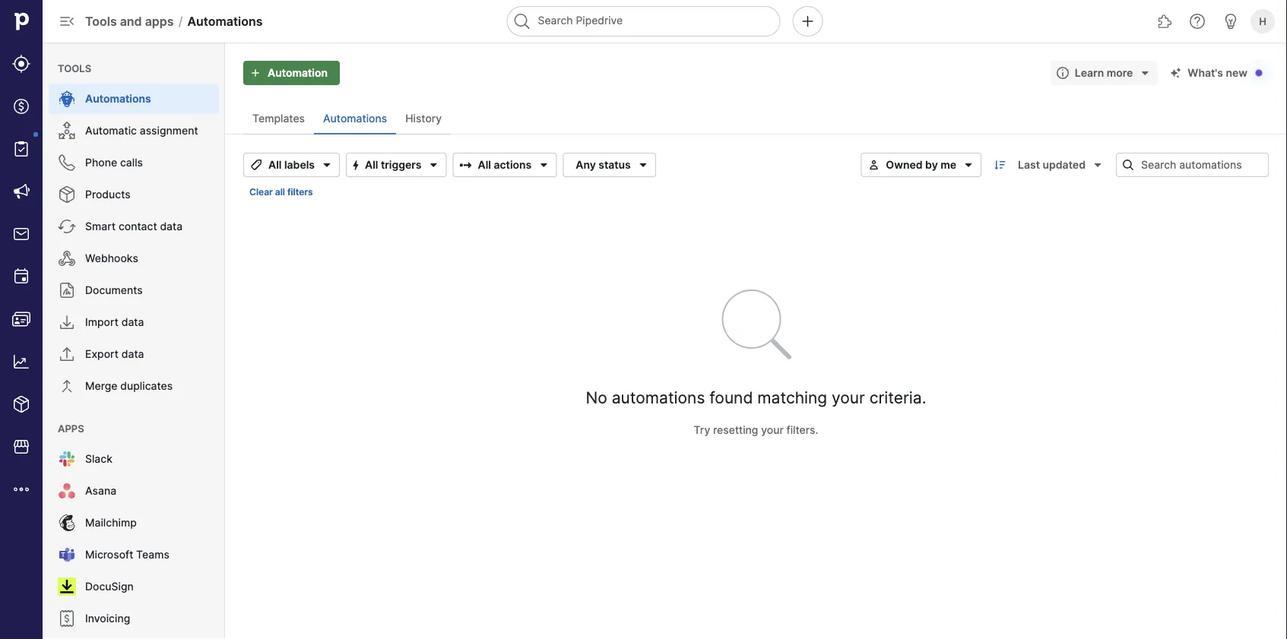 Task type: locate. For each thing, give the bounding box(es) containing it.
tools left and at the top
[[85, 14, 117, 29]]

Owned by me field
[[861, 153, 982, 177]]

color primary image left "learn"
[[1054, 67, 1073, 79]]

color primary inverted image
[[246, 67, 265, 79]]

color undefined image left microsoft
[[58, 546, 76, 564]]

apps
[[145, 14, 174, 29]]

marketplace image
[[12, 438, 30, 456]]

color undefined image inside webhooks link
[[58, 250, 76, 268]]

color undefined image down apps on the bottom of page
[[58, 450, 76, 469]]

owned
[[887, 159, 923, 172]]

documents
[[85, 284, 143, 297]]

any status
[[576, 159, 631, 172]]

color undefined image left automatic
[[58, 122, 76, 140]]

sales assistant image
[[1223, 12, 1241, 30]]

1 color undefined image from the top
[[58, 154, 76, 172]]

data right the import
[[122, 316, 144, 329]]

color undefined image inside automations link
[[58, 90, 76, 108]]

8 color undefined image from the top
[[58, 546, 76, 564]]

color undefined image inside 'mailchimp' link
[[58, 514, 76, 533]]

color undefined image
[[58, 90, 76, 108], [58, 122, 76, 140], [12, 140, 30, 158], [58, 345, 76, 364], [58, 450, 76, 469], [58, 482, 76, 501], [58, 514, 76, 533], [58, 578, 76, 596]]

export
[[85, 348, 119, 361]]

automations up all triggers
[[323, 112, 387, 125]]

data right export
[[122, 348, 144, 361]]

automatic assignment link
[[49, 116, 219, 146]]

all for all labels
[[269, 159, 282, 172]]

1 vertical spatial data
[[122, 316, 144, 329]]

filters.
[[787, 424, 819, 437]]

slack link
[[49, 444, 219, 475]]

color undefined image for export data
[[58, 345, 76, 364]]

0 horizontal spatial all
[[269, 159, 282, 172]]

data right contact at left
[[160, 220, 183, 233]]

all
[[269, 159, 282, 172], [365, 159, 378, 172], [478, 159, 491, 172]]

webhooks link
[[49, 243, 219, 274]]

2 horizontal spatial all
[[478, 159, 491, 172]]

4 color undefined image from the top
[[58, 250, 76, 268]]

color primary image
[[1054, 67, 1073, 79], [1137, 67, 1155, 79], [425, 156, 443, 174], [318, 159, 336, 171], [457, 159, 475, 171], [634, 159, 653, 171], [868, 159, 881, 171], [963, 159, 975, 171]]

color primary image right triggers
[[425, 156, 443, 174]]

color undefined image left the import
[[58, 313, 76, 332]]

all labels button
[[243, 153, 340, 177]]

color undefined image left merge
[[58, 377, 76, 396]]

all inside button
[[365, 159, 378, 172]]

all for all triggers
[[365, 159, 378, 172]]

your left criteria.
[[832, 388, 866, 408]]

color undefined image inside automatic assignment link
[[58, 122, 76, 140]]

your
[[832, 388, 866, 408], [762, 424, 784, 437]]

color undefined image inside asana 'link'
[[58, 482, 76, 501]]

color undefined image for phone calls
[[58, 154, 76, 172]]

calls
[[120, 156, 143, 169]]

color undefined image left products
[[58, 186, 76, 204]]

color undefined image left documents
[[58, 281, 76, 300]]

color primary image left all actions
[[457, 159, 475, 171]]

color undefined image left mailchimp
[[58, 514, 76, 533]]

resetting
[[714, 424, 759, 437]]

0 vertical spatial tools
[[85, 14, 117, 29]]

tools down menu toggle image on the left
[[58, 62, 91, 74]]

more image
[[12, 481, 30, 499]]

color undefined image for products
[[58, 186, 76, 204]]

insights image
[[12, 353, 30, 371]]

color primary image right more
[[1137, 67, 1155, 79]]

1 vertical spatial your
[[762, 424, 784, 437]]

color undefined image left docusign at the bottom left of the page
[[58, 578, 76, 596]]

color undefined image for automations
[[58, 90, 76, 108]]

2 vertical spatial data
[[122, 348, 144, 361]]

1 horizontal spatial all
[[365, 159, 378, 172]]

color undefined image left phone
[[58, 154, 76, 172]]

all triggers button
[[346, 153, 447, 177]]

5 color undefined image from the top
[[58, 281, 76, 300]]

all left triggers
[[365, 159, 378, 172]]

color undefined image inside phone calls 'link'
[[58, 154, 76, 172]]

more
[[1107, 67, 1134, 80]]

color undefined image inside "docusign" link
[[58, 578, 76, 596]]

color undefined image right deals image
[[58, 90, 76, 108]]

color undefined image inside microsoft teams link
[[58, 546, 76, 564]]

color undefined image inside export data link
[[58, 345, 76, 364]]

color primary image inside all actions button
[[457, 159, 475, 171]]

1 horizontal spatial automations
[[187, 14, 263, 29]]

2 horizontal spatial automations
[[323, 112, 387, 125]]

status
[[599, 159, 631, 172]]

3 color undefined image from the top
[[58, 218, 76, 236]]

all inside button
[[478, 159, 491, 172]]

automation button
[[243, 61, 340, 85]]

color primary image right me
[[963, 159, 975, 171]]

2 color undefined image from the top
[[58, 186, 76, 204]]

what's
[[1189, 67, 1224, 80]]

data
[[160, 220, 183, 233], [122, 316, 144, 329], [122, 348, 144, 361]]

merge
[[85, 380, 118, 393]]

color primary image right labels
[[318, 159, 336, 171]]

9 color undefined image from the top
[[58, 610, 76, 628]]

1 all from the left
[[269, 159, 282, 172]]

all inside "button"
[[269, 159, 282, 172]]

try resetting your filters.
[[694, 424, 819, 437]]

color undefined image for import data
[[58, 313, 76, 332]]

color undefined image left invoicing
[[58, 610, 76, 628]]

menu containing automations
[[43, 43, 225, 640]]

2 vertical spatial automations
[[323, 112, 387, 125]]

all left labels
[[269, 159, 282, 172]]

all for all actions
[[478, 159, 491, 172]]

0 horizontal spatial automations
[[85, 92, 151, 105]]

all actions button
[[453, 153, 557, 177]]

color undefined image inside import data link
[[58, 313, 76, 332]]

1 horizontal spatial your
[[832, 388, 866, 408]]

h
[[1260, 15, 1267, 27]]

color undefined image for documents
[[58, 281, 76, 300]]

clear
[[250, 187, 273, 198]]

color undefined image inside the merge duplicates link
[[58, 377, 76, 396]]

smart
[[85, 220, 116, 233]]

no automations found matching your criteria.
[[586, 388, 927, 408]]

color undefined image for webhooks
[[58, 250, 76, 268]]

menu item
[[43, 636, 225, 640]]

automations link
[[49, 84, 219, 114]]

history
[[406, 112, 442, 125]]

activities image
[[12, 268, 30, 286]]

automations up automatic
[[85, 92, 151, 105]]

0 vertical spatial your
[[832, 388, 866, 408]]

what's new
[[1189, 67, 1248, 80]]

all left actions
[[478, 159, 491, 172]]

color primary image right status
[[634, 159, 653, 171]]

all actions
[[478, 159, 532, 172]]

color undefined image left webhooks
[[58, 250, 76, 268]]

triggers
[[381, 159, 422, 172]]

color undefined image left the smart
[[58, 218, 76, 236]]

mailchimp
[[85, 517, 137, 530]]

color primary image
[[1167, 67, 1186, 79], [535, 156, 553, 174], [247, 159, 266, 171], [1089, 159, 1108, 171], [1123, 159, 1135, 171]]

Search automations text field
[[1117, 153, 1270, 177]]

color undefined image inside documents link
[[58, 281, 76, 300]]

3 all from the left
[[478, 159, 491, 172]]

color undefined image left export
[[58, 345, 76, 364]]

color undefined image for invoicing
[[58, 610, 76, 628]]

color undefined image inside products link
[[58, 186, 76, 204]]

criteria.
[[870, 388, 927, 408]]

smart contact data link
[[49, 211, 219, 242]]

automations right the /
[[187, 14, 263, 29]]

all triggers
[[365, 159, 422, 172]]

color undefined image inside smart contact data link
[[58, 218, 76, 236]]

tools
[[85, 14, 117, 29], [58, 62, 91, 74]]

color undefined image
[[58, 154, 76, 172], [58, 186, 76, 204], [58, 218, 76, 236], [58, 250, 76, 268], [58, 281, 76, 300], [58, 313, 76, 332], [58, 377, 76, 396], [58, 546, 76, 564], [58, 610, 76, 628]]

2 all from the left
[[365, 159, 378, 172]]

0 vertical spatial data
[[160, 220, 183, 233]]

import
[[85, 316, 119, 329]]

your left "filters."
[[762, 424, 784, 437]]

invoicing
[[85, 613, 130, 626]]

1 vertical spatial tools
[[58, 62, 91, 74]]

color undefined image inside 'invoicing' link
[[58, 610, 76, 628]]

color undefined image left asana
[[58, 482, 76, 501]]

7 color undefined image from the top
[[58, 377, 76, 396]]

automations
[[187, 14, 263, 29], [85, 92, 151, 105], [323, 112, 387, 125]]

color undefined image up campaigns image
[[12, 140, 30, 158]]

color undefined image inside slack link
[[58, 450, 76, 469]]

slack
[[85, 453, 113, 466]]

6 color undefined image from the top
[[58, 313, 76, 332]]

menu
[[0, 0, 43, 640], [43, 43, 225, 640]]

learn more
[[1076, 67, 1134, 80]]

1 vertical spatial automations
[[85, 92, 151, 105]]

microsoft teams
[[85, 549, 170, 562]]

all labels
[[269, 159, 315, 172]]



Task type: describe. For each thing, give the bounding box(es) containing it.
labels
[[284, 159, 315, 172]]

color undefined image for automatic assignment
[[58, 122, 76, 140]]

products
[[85, 188, 131, 201]]

automations inside menu item
[[85, 92, 151, 105]]

color primary image inside the what's new button
[[1167, 67, 1186, 79]]

quick add image
[[799, 12, 817, 30]]

color undefined image for microsoft teams
[[58, 546, 76, 564]]

export data link
[[49, 339, 219, 370]]

Search Pipedrive field
[[507, 6, 781, 37]]

clear all filters button
[[243, 183, 319, 202]]

merge duplicates
[[85, 380, 173, 393]]

tools for tools
[[58, 62, 91, 74]]

and
[[120, 14, 142, 29]]

apps
[[58, 423, 84, 435]]

0 vertical spatial automations
[[187, 14, 263, 29]]

home image
[[10, 10, 33, 33]]

export data
[[85, 348, 144, 361]]

documents link
[[49, 275, 219, 306]]

filters
[[288, 187, 313, 198]]

leads image
[[12, 55, 30, 73]]

no
[[586, 388, 608, 408]]

products link
[[49, 180, 219, 210]]

try
[[694, 424, 711, 437]]

owned by me button
[[861, 153, 982, 177]]

docusign
[[85, 581, 134, 594]]

automations menu item
[[43, 84, 225, 114]]

smart contact data
[[85, 220, 183, 233]]

contacts image
[[12, 310, 30, 329]]

owned by me
[[887, 159, 957, 172]]

color primary image inside any status button
[[634, 159, 653, 171]]

last updated button
[[1013, 153, 1111, 177]]

automatic
[[85, 124, 137, 137]]

any
[[576, 159, 596, 172]]

me
[[941, 159, 957, 172]]

color undefined image for mailchimp
[[58, 514, 76, 533]]

color primary image inside last updated button
[[1089, 159, 1108, 171]]

phone
[[85, 156, 117, 169]]

data for export data
[[122, 348, 144, 361]]

webhooks
[[85, 252, 138, 265]]

color undefined image for asana
[[58, 482, 76, 501]]

learn
[[1076, 67, 1105, 80]]

color undefined image for smart contact data
[[58, 218, 76, 236]]

color primary image inside all actions button
[[535, 156, 553, 174]]

quick help image
[[1189, 12, 1207, 30]]

contact
[[119, 220, 157, 233]]

color primary image left owned
[[868, 159, 881, 171]]

what's new button
[[1164, 61, 1270, 85]]

matching
[[758, 388, 828, 408]]

updated
[[1043, 159, 1086, 172]]

microsoft
[[85, 549, 133, 562]]

templates
[[253, 112, 305, 125]]

color primary image inside all labels "button"
[[247, 159, 266, 171]]

data for import data
[[122, 316, 144, 329]]

phone calls link
[[49, 148, 219, 178]]

all
[[275, 187, 285, 198]]

menu toggle image
[[58, 12, 76, 30]]

any status button
[[563, 153, 656, 177]]

teams
[[136, 549, 170, 562]]

automation
[[268, 67, 328, 80]]

tools and apps / automations
[[85, 14, 263, 29]]

color primary image inside all triggers button
[[425, 156, 443, 174]]

campaigns image
[[12, 183, 30, 201]]

last updated
[[1019, 159, 1086, 172]]

actions
[[494, 159, 532, 172]]

color undefined image for slack
[[58, 450, 76, 469]]

color primary image inside all labels "button"
[[318, 159, 336, 171]]

asana
[[85, 485, 117, 498]]

/
[[179, 14, 183, 29]]

found
[[710, 388, 753, 408]]

color undefined image for docusign
[[58, 578, 76, 596]]

tools for tools and apps / automations
[[85, 14, 117, 29]]

last
[[1019, 159, 1041, 172]]

docusign link
[[49, 572, 219, 603]]

automatic assignment
[[85, 124, 198, 137]]

color undefined image for merge duplicates
[[58, 377, 76, 396]]

new
[[1227, 67, 1248, 80]]

products image
[[12, 396, 30, 414]]

sales inbox image
[[12, 225, 30, 243]]

0 horizontal spatial your
[[762, 424, 784, 437]]

import data link
[[49, 307, 219, 338]]

import data
[[85, 316, 144, 329]]

automations
[[612, 388, 706, 408]]

merge duplicates link
[[49, 371, 219, 402]]

assignment
[[140, 124, 198, 137]]

learn more button
[[1051, 61, 1158, 85]]

mailchimp link
[[49, 508, 219, 539]]

invoicing link
[[49, 604, 219, 634]]

by
[[926, 159, 939, 172]]

duplicates
[[120, 380, 173, 393]]

phone calls
[[85, 156, 143, 169]]

clear all filters
[[250, 187, 313, 198]]

deals image
[[12, 97, 30, 116]]

microsoft teams link
[[49, 540, 219, 571]]

h button
[[1248, 6, 1279, 37]]

asana link
[[49, 476, 219, 507]]



Task type: vqa. For each thing, say whether or not it's contained in the screenshot.
2023
no



